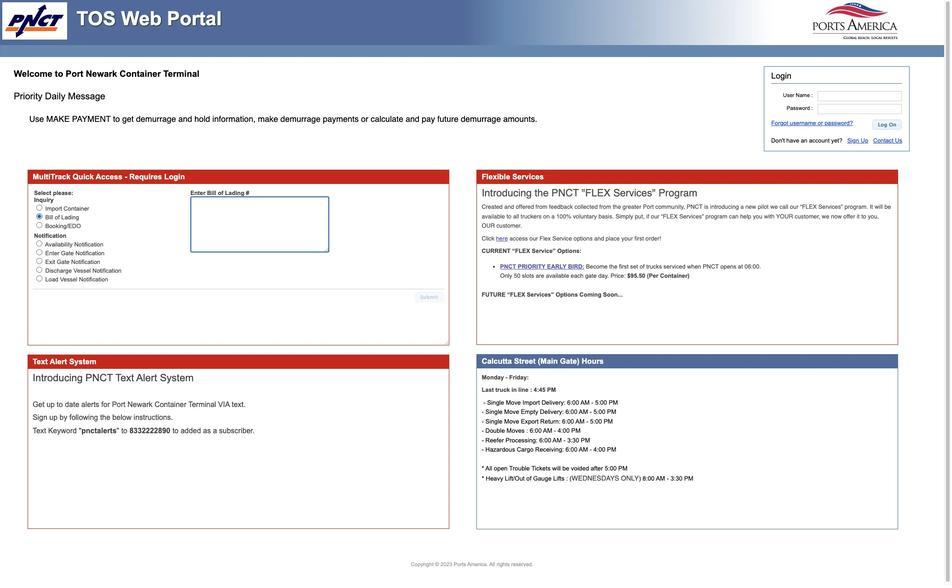Task type: vqa. For each thing, say whether or not it's contained in the screenshot.
be to the top
yes



Task type: locate. For each thing, give the bounding box(es) containing it.
0 vertical spatial first
[[635, 235, 644, 242]]

lading left '#'
[[225, 190, 244, 196]]

up
[[861, 137, 869, 144]]

and left hold
[[178, 114, 192, 124]]

(per
[[647, 272, 659, 279]]

lifts
[[553, 475, 565, 482]]

* for * all open trouble tickets will be voided after 5:00 pm
[[482, 465, 484, 472]]

0 vertical spatial sign
[[848, 137, 859, 144]]

log on
[[878, 121, 897, 127]]

None radio
[[36, 222, 42, 228], [36, 250, 42, 256], [36, 276, 42, 282], [36, 222, 42, 228], [36, 250, 42, 256], [36, 276, 42, 282]]

demurrage right make
[[281, 114, 321, 124]]

3:30 right 8:00
[[671, 475, 683, 482]]

0 vertical spatial login
[[772, 71, 792, 81]]

"flex down the access at the top
[[512, 248, 530, 255]]

alert up date
[[50, 357, 67, 366]]

enter
[[190, 190, 205, 196], [45, 250, 59, 257]]

* left open at the right bottom of page
[[482, 465, 484, 472]]

50
[[514, 272, 521, 279]]

move
[[506, 399, 521, 406], [504, 409, 519, 416], [504, 418, 519, 425]]

1 vertical spatial port
[[643, 204, 654, 210]]

pnct up for
[[86, 372, 113, 384]]

port inside created and offered from feedback collected from the greater port community, pnct is introducing a new pilot we call our "flex services" program. it will be available to all truckers on a 100% voluntary basis. simply put, if our "flex services" program can help you with your customer, we now offer it to you, our customer.
[[643, 204, 654, 210]]

customer.
[[497, 222, 522, 229]]

: right line
[[530, 387, 532, 394]]

password
[[787, 105, 810, 111]]

notification down discharge vessel notification
[[79, 276, 108, 283]]

program.
[[845, 204, 868, 210]]

terminal
[[163, 69, 200, 79], [188, 401, 216, 409]]

None password field
[[818, 104, 902, 114]]

1 horizontal spatial demurrage
[[281, 114, 321, 124]]

" down following
[[79, 427, 81, 435]]

contact
[[874, 137, 894, 144]]

instructions.
[[134, 414, 173, 422]]

:
[[812, 92, 813, 98], [812, 105, 813, 111], [530, 387, 532, 394], [527, 428, 528, 434], [566, 475, 568, 482]]

demurrage right future
[[461, 114, 501, 124]]

notification for enter gate notification
[[75, 250, 105, 257]]

booking/edo notification
[[34, 223, 81, 239]]

sign down the get
[[33, 414, 47, 422]]

1 horizontal spatial our
[[651, 213, 660, 220]]

empty
[[521, 409, 538, 416]]

text up the get
[[33, 357, 48, 366]]

line
[[519, 387, 529, 394]]

all up heavy
[[486, 465, 492, 472]]

move left empty
[[504, 409, 519, 416]]

enter gate notification
[[45, 250, 105, 257]]

0 horizontal spatial login
[[164, 173, 185, 181]]

are
[[536, 272, 544, 279]]

opens
[[721, 263, 737, 270]]

0 horizontal spatial will
[[552, 465, 561, 472]]

0 vertical spatial up
[[47, 401, 55, 409]]

0 vertical spatial will
[[875, 204, 883, 210]]

2 vertical spatial single
[[486, 418, 503, 425]]

gripsmall diagonal se image
[[443, 339, 448, 345]]

will up lifts
[[552, 465, 561, 472]]

pm inside wednesdays only ) 8:00 am - 3:30 pm
[[684, 475, 694, 482]]

our right 'if' on the top right of page
[[651, 213, 660, 220]]

5:00 up 4:00 at the bottom right of the page
[[594, 409, 606, 416]]

1 horizontal spatial will
[[875, 204, 883, 210]]

0 horizontal spatial system
[[69, 357, 96, 366]]

a left new
[[741, 204, 744, 210]]

by
[[60, 414, 67, 422]]

you,
[[868, 213, 879, 220]]

0 horizontal spatial be
[[563, 465, 570, 472]]

delivery: up return:
[[540, 409, 564, 416]]

to
[[55, 69, 63, 79], [113, 114, 120, 124], [507, 213, 512, 220], [862, 213, 867, 220], [57, 401, 63, 409], [121, 427, 127, 435], [172, 427, 179, 435]]

alert up get up to date alerts for port newark container terminal via text.
[[136, 372, 157, 384]]

delivery: down 4:45
[[542, 399, 566, 406]]

up for sign
[[49, 414, 58, 422]]

0 horizontal spatial bill
[[45, 214, 53, 221]]

"flex down the 50
[[507, 291, 525, 298]]

1 * from the top
[[482, 465, 484, 472]]

gate
[[61, 250, 74, 257], [57, 259, 70, 266]]

container)
[[660, 272, 690, 279]]

newark
[[86, 69, 117, 79], [128, 401, 152, 409]]

2 horizontal spatial a
[[741, 204, 744, 210]]

1 horizontal spatial enter
[[190, 190, 205, 196]]

06:00.
[[745, 263, 761, 270]]

2 vertical spatial text
[[33, 427, 46, 435]]

requires
[[129, 173, 162, 181]]

login
[[772, 71, 792, 81], [164, 173, 185, 181]]

available down early
[[546, 272, 569, 279]]

america.
[[467, 562, 488, 567]]

2 vertical spatial move
[[504, 418, 519, 425]]

be
[[885, 204, 891, 210], [563, 465, 570, 472]]

last truck in line : 4:45 pm
[[482, 387, 556, 394]]

feedback
[[549, 204, 573, 210]]

1 vertical spatial vessel
[[60, 276, 77, 283]]

simply
[[616, 213, 633, 220]]

0 vertical spatial terminal
[[163, 69, 200, 79]]

port right for
[[112, 401, 125, 409]]

0 horizontal spatial available
[[482, 213, 505, 220]]

2 vertical spatial our
[[530, 235, 538, 242]]

pnct up only
[[500, 263, 516, 270]]

3:30 inside wednesdays only ) 8:00 am - 3:30 pm
[[671, 475, 683, 482]]

0 vertical spatial bill
[[207, 190, 216, 196]]

0 vertical spatial text
[[33, 357, 48, 366]]

notification up discharge vessel notification
[[71, 259, 100, 266]]

1 horizontal spatial a
[[552, 213, 555, 220]]

move down in
[[506, 399, 521, 406]]

1 vertical spatial system
[[160, 372, 194, 384]]

0 vertical spatial enter
[[190, 190, 205, 196]]

1 horizontal spatial 3:30
[[671, 475, 683, 482]]

the inside pnct priority early bird: become the first set of trucks serviced when pnct opens at 06:00. only 50 slots are available each gate day. price: $95.50 (per container)
[[609, 263, 618, 270]]

a
[[741, 204, 744, 210], [552, 213, 555, 220], [213, 427, 217, 435]]

click here access our flex service options and place your first order!
[[482, 235, 663, 242]]

0 vertical spatial all
[[486, 465, 492, 472]]

of inside pnct priority early bird: become the first set of trucks serviced when pnct opens at 06:00. only 50 slots are available each gate day. price: $95.50 (per container)
[[640, 263, 645, 270]]

services" down 'are'
[[527, 291, 554, 298]]

-
[[125, 173, 127, 181], [484, 399, 486, 406], [592, 399, 594, 406], [482, 409, 484, 416], [590, 409, 592, 416], [482, 418, 484, 425], [482, 428, 484, 434], [554, 428, 556, 434], [482, 437, 484, 444], [564, 437, 566, 444], [482, 446, 484, 453], [590, 446, 592, 453], [667, 475, 669, 482]]

pnct up feedback
[[552, 187, 579, 199]]

first left set
[[619, 263, 629, 270]]

subscriber.
[[219, 427, 255, 435]]

demurrage right get
[[136, 114, 176, 124]]

system
[[69, 357, 96, 366], [160, 372, 194, 384]]

1 vertical spatial container
[[64, 205, 89, 212]]

1 vertical spatial *
[[482, 475, 484, 482]]

pm
[[547, 387, 556, 394], [609, 399, 618, 406], [607, 409, 617, 416], [604, 418, 613, 425], [581, 437, 590, 444], [607, 446, 617, 453], [619, 465, 628, 472], [684, 475, 694, 482]]

: left (
[[566, 475, 568, 482]]

a right on
[[552, 213, 555, 220]]

move up moves
[[504, 418, 519, 425]]

1 horizontal spatial sign
[[848, 137, 859, 144]]

0 vertical spatial a
[[741, 204, 744, 210]]

1 vertical spatial sign
[[33, 414, 47, 422]]

and left place
[[594, 235, 604, 242]]

soon...
[[603, 291, 623, 298]]

0 horizontal spatial a
[[213, 427, 217, 435]]

2 vertical spatial port
[[112, 401, 125, 409]]

1 vertical spatial introducing
[[33, 372, 83, 384]]

up left by
[[49, 414, 58, 422]]

each
[[571, 272, 584, 279]]

1 vertical spatial terminal
[[188, 401, 216, 409]]

0 vertical spatial available
[[482, 213, 505, 220]]

: down export
[[527, 428, 528, 434]]

to left date
[[57, 401, 63, 409]]

am inside wednesdays only ) 8:00 am - 3:30 pm
[[656, 475, 665, 482]]

be up lifts
[[563, 465, 570, 472]]

demurrage
[[136, 114, 176, 124], [281, 114, 321, 124], [461, 114, 501, 124]]

text for keyword
[[33, 427, 46, 435]]

2 horizontal spatial our
[[790, 204, 799, 210]]

import down select please: inquiry
[[45, 205, 62, 212]]

pnct right when
[[703, 263, 719, 270]]

of up booking/edo
[[55, 214, 60, 221]]

2 horizontal spatial demurrage
[[461, 114, 501, 124]]

introducing down flexible services
[[482, 187, 532, 199]]

cargo
[[517, 446, 534, 453]]

1 vertical spatial all
[[490, 562, 495, 567]]

introducing for introducing pnct text alert system
[[33, 372, 83, 384]]

0 vertical spatial system
[[69, 357, 96, 366]]

future "flex services" options coming soon...
[[482, 291, 623, 298]]

0 vertical spatial 3:30
[[567, 437, 579, 444]]

we
[[771, 204, 778, 210], [822, 213, 830, 220]]

$95.50
[[628, 272, 646, 279]]

1 vertical spatial bill
[[45, 214, 53, 221]]

vessel up the load vessel notification
[[73, 267, 91, 274]]

3:30
[[567, 437, 579, 444], [671, 475, 683, 482]]

of left the gauge
[[527, 475, 532, 482]]

port up 'if' on the top right of page
[[643, 204, 654, 210]]

we left the call
[[771, 204, 778, 210]]

receiving:
[[535, 446, 564, 453]]

available inside pnct priority early bird: become the first set of trucks serviced when pnct opens at 06:00. only 50 slots are available each gate day. price: $95.50 (per container)
[[546, 272, 569, 279]]

import up empty
[[523, 399, 540, 406]]

pnct
[[552, 187, 579, 199], [687, 204, 703, 210], [500, 263, 516, 270], [703, 263, 719, 270], [86, 372, 113, 384]]

friday:
[[509, 374, 529, 381]]

0 horizontal spatial enter
[[45, 250, 59, 257]]

1 from from the left
[[536, 204, 548, 210]]

from up on
[[536, 204, 548, 210]]

login up user
[[772, 71, 792, 81]]

: inside - single move import delivery: 6:00 am - 5:00 pm - single move empty delivery: 6:00 am - 5:00 pm - single move export return: 6:00 am - 5:00 pm - double moves : 6:00 am - 4:00 pm - reefer processing: 6:00 am - 3:30 pm - hazardous cargo receiving: 6:00 am - 4:00 pm
[[527, 428, 528, 434]]

pnct priority early bird: link
[[500, 263, 585, 270]]

bird:
[[568, 263, 585, 270]]

the up day. price:
[[609, 263, 618, 270]]

0 horizontal spatial sign
[[33, 414, 47, 422]]

0 vertical spatial import
[[45, 205, 62, 212]]

sign left up
[[848, 137, 859, 144]]

1 vertical spatial enter
[[45, 250, 59, 257]]

"flex up the customer,
[[800, 204, 817, 210]]

notification down the availability notification on the left top of the page
[[75, 250, 105, 257]]

first
[[635, 235, 644, 242], [619, 263, 629, 270]]

0 horizontal spatial our
[[530, 235, 538, 242]]

pnctalerts
[[81, 427, 117, 435]]

created and offered from feedback collected from the greater port community, pnct is introducing a new pilot we call our "flex services" program. it will be available to all truckers on a 100% voluntary basis. simply put, if our "flex services" program can help you with your customer, we now offer it to you, our customer.
[[482, 204, 891, 229]]

0 vertical spatial vessel
[[73, 267, 91, 274]]

newark up message
[[86, 69, 117, 79]]

3:30 down 4:00 pm
[[567, 437, 579, 444]]

2 vertical spatial services"
[[527, 291, 554, 298]]

bill up booking/edo notification
[[45, 214, 53, 221]]

help
[[740, 213, 752, 220]]

* for * heavy lift/out of gauge lifts : (
[[482, 475, 484, 482]]

our left flex
[[530, 235, 538, 242]]

1 horizontal spatial import
[[523, 399, 540, 406]]

make payment
[[46, 114, 111, 124]]

* left heavy
[[482, 475, 484, 482]]

0 horizontal spatial first
[[619, 263, 629, 270]]

the down services
[[535, 187, 549, 199]]

be right it
[[885, 204, 891, 210]]

5:00 right after
[[605, 465, 617, 472]]

notification up availability
[[34, 233, 66, 239]]

None radio
[[36, 205, 42, 211], [36, 213, 42, 219], [36, 241, 42, 247], [36, 258, 42, 264], [36, 267, 42, 273], [36, 205, 42, 211], [36, 213, 42, 219], [36, 241, 42, 247], [36, 258, 42, 264], [36, 267, 42, 273]]

text keyword " pnctalerts " to 8332222890 to added as a subscriber.
[[33, 427, 255, 435]]

services" down community,
[[680, 213, 704, 220]]

1 horizontal spatial be
[[885, 204, 891, 210]]

0 vertical spatial alert
[[50, 357, 67, 366]]

introducing down text alert system
[[33, 372, 83, 384]]

1 vertical spatial lading
[[61, 214, 79, 221]]

2 " from the left
[[117, 427, 119, 435]]

notification inside booking/edo notification
[[34, 233, 66, 239]]

of right set
[[640, 263, 645, 270]]

0 horizontal spatial port
[[66, 69, 83, 79]]

newark up instructions.
[[128, 401, 152, 409]]

0 vertical spatial lading
[[225, 190, 244, 196]]

0 horizontal spatial lading
[[61, 214, 79, 221]]

1 vertical spatial alert
[[136, 372, 157, 384]]

1 vertical spatial we
[[822, 213, 830, 220]]

1 horizontal spatial bill
[[207, 190, 216, 196]]

gate for enter
[[61, 250, 74, 257]]

login right requires
[[164, 173, 185, 181]]

1 vertical spatial up
[[49, 414, 58, 422]]

the up simply
[[613, 204, 621, 210]]

1 horizontal spatial services"
[[680, 213, 704, 220]]

0 vertical spatial introducing
[[482, 187, 532, 199]]

copyright
[[411, 562, 434, 567]]

a right as
[[213, 427, 217, 435]]

notification
[[34, 233, 66, 239], [74, 241, 103, 248], [75, 250, 105, 257], [71, 259, 100, 266], [92, 267, 122, 274], [79, 276, 108, 283]]

or right username
[[818, 120, 823, 127]]

vessel down discharge
[[60, 276, 77, 283]]

contact us link
[[874, 137, 903, 144]]

bill left '#'
[[207, 190, 216, 196]]

and left pay
[[406, 114, 420, 124]]

services" up "now"
[[819, 204, 843, 210]]

notification for load vessel notification
[[79, 276, 108, 283]]

None text field
[[818, 91, 902, 101], [190, 196, 329, 253], [818, 91, 902, 101], [190, 196, 329, 253]]

log
[[878, 121, 888, 127]]

access
[[96, 173, 123, 181]]

2 * from the top
[[482, 475, 484, 482]]

welcome to port newark container terminal
[[14, 69, 200, 79]]

first right your
[[635, 235, 644, 242]]

: right name
[[812, 92, 813, 98]]

don't
[[772, 137, 785, 144]]

" down below
[[117, 427, 119, 435]]

multitrack
[[33, 173, 70, 181]]

will right it
[[875, 204, 883, 210]]

port up message
[[66, 69, 83, 79]]

2 horizontal spatial port
[[643, 204, 654, 210]]

hazardous
[[486, 446, 515, 453]]

we left "now"
[[822, 213, 830, 220]]

0 vertical spatial *
[[482, 465, 484, 472]]

or left calculate
[[361, 114, 369, 124]]

1 horizontal spatial introducing
[[482, 187, 532, 199]]

5:00 down 'hours'
[[595, 399, 607, 406]]

1 horizontal spatial newark
[[128, 401, 152, 409]]

options
[[574, 235, 593, 242]]

alert
[[50, 357, 67, 366], [136, 372, 157, 384]]

keyword
[[48, 427, 77, 435]]

import inside - single move import delivery: 6:00 am - 5:00 pm - single move empty delivery: 6:00 am - 5:00 pm - single move export return: 6:00 am - 5:00 pm - double moves : 6:00 am - 4:00 pm - reefer processing: 6:00 am - 3:30 pm - hazardous cargo receiving: 6:00 am - 4:00 pm
[[523, 399, 540, 406]]

enter for enter bill of lading #
[[190, 190, 205, 196]]

1 vertical spatial login
[[164, 173, 185, 181]]

- inside wednesdays only ) 8:00 am - 3:30 pm
[[667, 475, 669, 482]]

pnct left is
[[687, 204, 703, 210]]

created
[[482, 204, 503, 210]]

the down for
[[100, 414, 110, 422]]

password?
[[825, 120, 853, 127]]

0 vertical spatial newark
[[86, 69, 117, 79]]

of left '#'
[[218, 190, 223, 196]]

monday -
[[482, 374, 508, 381]]

will inside created and offered from feedback collected from the greater port community, pnct is introducing a new pilot we call our "flex services" program. it will be available to all truckers on a 100% voluntary basis. simply put, if our "flex services" program can help you with your customer, we now offer it to you, our customer.
[[875, 204, 883, 210]]

up right the get
[[47, 401, 55, 409]]

1 vertical spatial import
[[523, 399, 540, 406]]

1 vertical spatial our
[[651, 213, 660, 220]]

1 vertical spatial 3:30
[[671, 475, 683, 482]]

set
[[630, 263, 638, 270]]

1 vertical spatial be
[[563, 465, 570, 472]]

0 horizontal spatial "
[[79, 427, 81, 435]]

"
[[79, 427, 81, 435], [117, 427, 119, 435]]

place
[[606, 235, 620, 242]]

1 horizontal spatial from
[[600, 204, 611, 210]]

2023
[[441, 562, 452, 567]]

0 vertical spatial we
[[771, 204, 778, 210]]

1 vertical spatial gate
[[57, 259, 70, 266]]

make
[[258, 114, 278, 124]]

from up basis.
[[600, 204, 611, 210]]

text up get up to date alerts for port newark container terminal via text.
[[115, 372, 134, 384]]

notification up the load vessel notification
[[92, 267, 122, 274]]

1 vertical spatial newark
[[128, 401, 152, 409]]

forgot username or password?
[[772, 120, 853, 127]]



Task type: describe. For each thing, give the bounding box(es) containing it.
tickets
[[532, 465, 551, 472]]

flexible
[[482, 173, 510, 181]]

basis.
[[599, 213, 614, 220]]

)
[[639, 475, 641, 482]]

(
[[570, 475, 572, 482]]

reefer
[[486, 437, 504, 444]]

text.
[[232, 401, 246, 409]]

password :
[[787, 105, 813, 111]]

you
[[753, 213, 763, 220]]

the inside created and offered from feedback collected from the greater port community, pnct is introducing a new pilot we call our "flex services" program. it will be available to all truckers on a 100% voluntary basis. simply put, if our "flex services" program can help you with your customer, we now offer it to you, our customer.
[[613, 204, 621, 210]]

be inside created and offered from feedback collected from the greater port community, pnct is introducing a new pilot we call our "flex services" program. it will be available to all truckers on a 100% voluntary basis. simply put, if our "flex services" program can help you with your customer, we now offer it to you, our customer.
[[885, 204, 891, 210]]

it
[[857, 213, 860, 220]]

program
[[706, 213, 728, 220]]

new
[[746, 204, 757, 210]]

3 demurrage from the left
[[461, 114, 501, 124]]

street
[[514, 357, 536, 366]]

here link
[[496, 235, 508, 242]]

"flex down community,
[[661, 213, 678, 220]]

processing:
[[506, 437, 538, 444]]

on
[[543, 213, 550, 220]]

our
[[482, 222, 495, 229]]

availability
[[45, 241, 73, 248]]

to left 'all'
[[507, 213, 512, 220]]

introducing pnct text alert system
[[33, 372, 194, 384]]

future
[[482, 291, 506, 298]]

1 vertical spatial move
[[504, 409, 519, 416]]

2 vertical spatial container
[[155, 401, 186, 409]]

flexible services
[[482, 173, 544, 181]]

vessel for load
[[60, 276, 77, 283]]

is
[[704, 204, 709, 210]]

can
[[729, 213, 739, 220]]

an
[[801, 137, 808, 144]]

us
[[895, 137, 903, 144]]

1 vertical spatial text
[[115, 372, 134, 384]]

1 vertical spatial delivery:
[[540, 409, 564, 416]]

"flex
[[582, 187, 611, 199]]

notification for exit gate notification
[[71, 259, 100, 266]]

1 demurrage from the left
[[136, 114, 176, 124]]

2 from from the left
[[600, 204, 611, 210]]

1 vertical spatial single
[[486, 409, 503, 416]]

all
[[513, 213, 519, 220]]

#
[[246, 190, 249, 196]]

calcutta
[[482, 357, 512, 366]]

your
[[776, 213, 793, 220]]

amounts.
[[503, 114, 537, 124]]

introducing
[[710, 204, 739, 210]]

0 horizontal spatial we
[[771, 204, 778, 210]]

truck
[[496, 387, 510, 394]]

to right "it"
[[862, 213, 867, 220]]

introducing for introducing the pnct "flex services" program
[[482, 187, 532, 199]]

your
[[622, 235, 633, 242]]

log on button
[[873, 120, 902, 130]]

0 vertical spatial container
[[120, 69, 161, 79]]

trouble
[[509, 465, 530, 472]]

truckers
[[521, 213, 542, 220]]

to left get
[[113, 114, 120, 124]]

to left added
[[172, 427, 179, 435]]

reserved.
[[511, 562, 533, 567]]

exit gate notification
[[45, 259, 100, 266]]

0 vertical spatial delivery:
[[542, 399, 566, 406]]

to down below
[[121, 427, 127, 435]]

3:30 inside - single move import delivery: 6:00 am - 5:00 pm - single move empty delivery: 6:00 am - 5:00 pm - single move export return: 6:00 am - 5:00 pm - double moves : 6:00 am - 4:00 pm - reefer processing: 6:00 am - 3:30 pm - hazardous cargo receiving: 6:00 am - 4:00 pm
[[567, 437, 579, 444]]

pnct inside created and offered from feedback collected from the greater port community, pnct is introducing a new pilot we call our "flex services" program. it will be available to all truckers on a 100% voluntary basis. simply put, if our "flex services" program can help you with your customer, we now offer it to you, our customer.
[[687, 204, 703, 210]]

4:45
[[534, 387, 546, 394]]

to up priority daily message
[[55, 69, 63, 79]]

if
[[647, 213, 649, 220]]

2 vertical spatial a
[[213, 427, 217, 435]]

options
[[556, 291, 578, 298]]

notification for discharge vessel notification
[[92, 267, 122, 274]]

1 vertical spatial will
[[552, 465, 561, 472]]

username
[[790, 120, 816, 127]]

©
[[435, 562, 439, 567]]

4:00
[[594, 446, 606, 453]]

4:00 pm
[[558, 428, 581, 434]]

discharge vessel notification
[[45, 267, 122, 274]]

export
[[521, 418, 539, 425]]

greater
[[623, 204, 642, 210]]

use
[[29, 114, 44, 124]]

and inside created and offered from feedback collected from the greater port community, pnct is introducing a new pilot we call our "flex services" program. it will be available to all truckers on a 100% voluntary basis. simply put, if our "flex services" program can help you with your customer, we now offer it to you, our customer.
[[504, 204, 514, 210]]

early
[[547, 263, 567, 270]]

alerts
[[81, 401, 99, 409]]

text for alert
[[33, 357, 48, 366]]

first inside pnct priority early bird: become the first set of trucks serviced when pnct opens at 06:00. only 50 slots are available each gate day. price: $95.50 (per container)
[[619, 263, 629, 270]]

only
[[500, 272, 512, 279]]

1 horizontal spatial port
[[112, 401, 125, 409]]

services"
[[614, 187, 656, 199]]

5:00 right am -
[[590, 418, 602, 425]]

0 vertical spatial single
[[487, 399, 504, 406]]

at
[[738, 263, 743, 270]]

options:
[[557, 248, 582, 255]]

0 horizontal spatial alert
[[50, 357, 67, 366]]

1 vertical spatial a
[[552, 213, 555, 220]]

1 horizontal spatial lading
[[225, 190, 244, 196]]

notification up enter gate notification on the top left of the page
[[74, 241, 103, 248]]

become
[[586, 263, 608, 270]]

user name :
[[783, 92, 813, 98]]

user
[[783, 92, 795, 98]]

bill of lading
[[45, 214, 79, 221]]

copyright © 2023 ports america. all rights reserved.
[[411, 562, 533, 567]]

yet?
[[832, 137, 843, 144]]

submit
[[420, 294, 438, 300]]

1 horizontal spatial login
[[772, 71, 792, 81]]

available inside created and offered from feedback collected from the greater port community, pnct is introducing a new pilot we call our "flex services" program. it will be available to all truckers on a 100% voluntary basis. simply put, if our "flex services" program can help you with your customer, we now offer it to you, our customer.
[[482, 213, 505, 220]]

up for get
[[47, 401, 55, 409]]

ports
[[454, 562, 466, 567]]

don't have an account yet? sign up
[[772, 137, 869, 144]]

vessel for discharge
[[73, 267, 91, 274]]

100%
[[557, 213, 572, 220]]

0 vertical spatial services"
[[819, 204, 843, 210]]

moves
[[507, 428, 525, 434]]

inquiry
[[34, 196, 54, 203]]

via
[[218, 401, 230, 409]]

gate for exit
[[57, 259, 70, 266]]

0 vertical spatial move
[[506, 399, 521, 406]]

import container
[[45, 205, 89, 212]]

call
[[780, 204, 789, 210]]

enter for enter gate notification
[[45, 250, 59, 257]]

added
[[181, 427, 201, 435]]

0 horizontal spatial or
[[361, 114, 369, 124]]

0 horizontal spatial import
[[45, 205, 62, 212]]

availability notification
[[45, 241, 103, 248]]

lift/out
[[505, 475, 525, 482]]

below
[[112, 414, 132, 422]]

as
[[203, 427, 211, 435]]

exit
[[45, 259, 55, 266]]

1 vertical spatial services"
[[680, 213, 704, 220]]

(main
[[538, 357, 558, 366]]

: right "password"
[[812, 105, 813, 111]]

wednesdays only ) 8:00 am - 3:30 pm
[[572, 475, 694, 482]]

1 horizontal spatial or
[[818, 120, 823, 127]]

0 vertical spatial our
[[790, 204, 799, 210]]

coming
[[580, 291, 602, 298]]

1 horizontal spatial system
[[160, 372, 194, 384]]

contact us
[[874, 137, 903, 144]]

quick
[[73, 173, 94, 181]]

gate)
[[560, 357, 580, 366]]

1 " from the left
[[79, 427, 81, 435]]

serviced
[[664, 263, 686, 270]]

service
[[553, 235, 572, 242]]

2 demurrage from the left
[[281, 114, 321, 124]]



